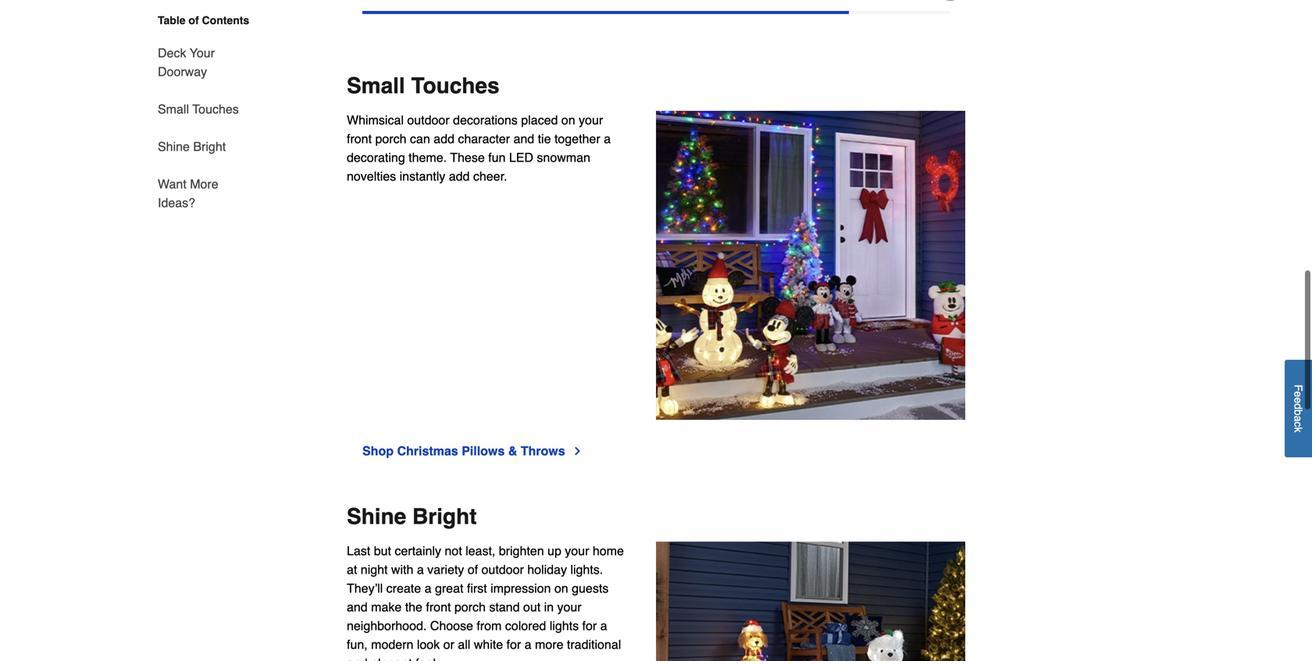 Task type: vqa. For each thing, say whether or not it's contained in the screenshot.
modern
yes



Task type: describe. For each thing, give the bounding box(es) containing it.
pillows
[[462, 444, 505, 458]]

christmas
[[397, 444, 458, 458]]

more
[[535, 638, 564, 652]]

but
[[374, 544, 391, 558]]

shop
[[362, 444, 394, 458]]

want more ideas? link
[[158, 166, 256, 212]]

lights.
[[571, 563, 603, 577]]

up
[[548, 544, 561, 558]]

front inside whimsical outdoor decorations placed on your front porch can add character and tie together a decorating theme. these fun led snowman novelties instantly add cheer.
[[347, 132, 372, 146]]

impression
[[491, 581, 551, 596]]

a down colored
[[525, 638, 532, 652]]

table of contents
[[158, 14, 249, 27]]

deck your doorway link
[[158, 34, 256, 91]]

f e e d b a c k
[[1292, 385, 1305, 433]]

a left the great
[[425, 581, 432, 596]]

traditional
[[567, 638, 621, 652]]

more
[[190, 177, 218, 191]]

d
[[1292, 404, 1305, 410]]

contents
[[202, 14, 249, 27]]

can
[[410, 132, 430, 146]]

from
[[477, 619, 502, 633]]

0 horizontal spatial for
[[507, 638, 521, 652]]

great
[[435, 581, 464, 596]]

not
[[445, 544, 462, 558]]

stand
[[489, 600, 520, 615]]

modern
[[371, 638, 414, 652]]

fun,
[[347, 638, 368, 652]]

outdoor inside last but certainly not least, brighten up your home at night with a variety of outdoor holiday lights. they'll create a great first impression on guests and make the front porch stand out in your neighborhood. choose from colored lights for a fun, modern look or all white for a more traditional and elegant feel.
[[482, 563, 524, 577]]

table of contents element
[[139, 12, 256, 212]]

shop christmas pillows & throws link
[[362, 442, 584, 461]]

c
[[1292, 422, 1305, 428]]

the
[[405, 600, 423, 615]]

whimsical outdoor decorations placed on your front porch can add character and tie together a decorating theme. these fun led snowman novelties instantly add cheer.
[[347, 113, 611, 183]]

look
[[417, 638, 440, 652]]

make
[[371, 600, 402, 615]]

0 vertical spatial touches
[[411, 73, 500, 98]]

throws
[[521, 444, 565, 458]]

last but certainly not least, brighten up your home at night with a variety of outdoor holiday lights. they'll create a great first impression on guests and make the front porch stand out in your neighborhood. choose from colored lights for a fun, modern look or all white for a more traditional and elegant feel.
[[347, 544, 624, 662]]

together
[[555, 132, 600, 146]]

brighten
[[499, 544, 544, 558]]

2 e from the top
[[1292, 398, 1305, 404]]

f
[[1292, 385, 1305, 392]]

least,
[[466, 544, 495, 558]]

whimsical
[[347, 113, 404, 127]]

placed
[[521, 113, 558, 127]]

2 vertical spatial and
[[347, 656, 368, 662]]

led
[[509, 150, 533, 165]]

1 e from the top
[[1292, 392, 1305, 398]]

deck
[[158, 46, 186, 60]]

theme.
[[409, 150, 447, 165]]

with
[[391, 563, 414, 577]]

shine bright inside table of contents element
[[158, 139, 226, 154]]

out
[[523, 600, 541, 615]]

deck your doorway
[[158, 46, 215, 79]]

tie
[[538, 132, 551, 146]]

shine bright link
[[158, 128, 226, 166]]



Task type: locate. For each thing, give the bounding box(es) containing it.
a front porch decorated with l e d decorations and a small white artificial christmas tree. image
[[656, 111, 965, 420]]

1 vertical spatial and
[[347, 600, 368, 615]]

cheer.
[[473, 169, 507, 183]]

0 horizontal spatial front
[[347, 132, 372, 146]]

decorations
[[453, 113, 518, 127]]

these
[[450, 150, 485, 165]]

create
[[386, 581, 421, 596]]

a up "k"
[[1292, 416, 1305, 422]]

a right together
[[604, 132, 611, 146]]

a inside whimsical outdoor decorations placed on your front porch can add character and tie together a decorating theme. these fun led snowman novelties instantly add cheer.
[[604, 132, 611, 146]]

1 vertical spatial your
[[565, 544, 589, 558]]

variety
[[427, 563, 464, 577]]

add right can at top
[[434, 132, 455, 146]]

1 vertical spatial small
[[158, 102, 189, 116]]

outdoor
[[407, 113, 450, 127], [482, 563, 524, 577]]

want more ideas?
[[158, 177, 218, 210]]

outdoor up can at top
[[407, 113, 450, 127]]

elegant
[[371, 656, 412, 662]]

1 vertical spatial touches
[[192, 102, 239, 116]]

0 vertical spatial porch
[[375, 132, 407, 146]]

and down the fun,
[[347, 656, 368, 662]]

e
[[1292, 392, 1305, 398], [1292, 398, 1305, 404]]

small down doorway
[[158, 102, 189, 116]]

doorway
[[158, 64, 207, 79]]

0 vertical spatial front
[[347, 132, 372, 146]]

for up traditional
[[582, 619, 597, 633]]

on down holiday
[[554, 581, 568, 596]]

1 vertical spatial on
[[554, 581, 568, 596]]

1 vertical spatial outdoor
[[482, 563, 524, 577]]

porch up decorating
[[375, 132, 407, 146]]

1 horizontal spatial bright
[[412, 504, 477, 529]]

0 horizontal spatial shine bright
[[158, 139, 226, 154]]

touches up decorations
[[411, 73, 500, 98]]

1 vertical spatial of
[[468, 563, 478, 577]]

lights
[[550, 619, 579, 633]]

of up the first
[[468, 563, 478, 577]]

0 vertical spatial bright
[[193, 139, 226, 154]]

for down colored
[[507, 638, 521, 652]]

for
[[582, 619, 597, 633], [507, 638, 521, 652]]

add
[[434, 132, 455, 146], [449, 169, 470, 183]]

certainly
[[395, 544, 441, 558]]

shine up want
[[158, 139, 190, 154]]

and up led
[[514, 132, 534, 146]]

0 vertical spatial add
[[434, 132, 455, 146]]

last
[[347, 544, 370, 558]]

your up together
[[579, 113, 603, 127]]

1 vertical spatial porch
[[454, 600, 486, 615]]

snowman
[[537, 150, 590, 165]]

front
[[347, 132, 372, 146], [426, 600, 451, 615]]

0 vertical spatial on
[[561, 113, 575, 127]]

on inside whimsical outdoor decorations placed on your front porch can add character and tie together a decorating theme. these fun led snowman novelties instantly add cheer.
[[561, 113, 575, 127]]

0 horizontal spatial bright
[[193, 139, 226, 154]]

chevron right image
[[571, 445, 584, 458]]

1 horizontal spatial outdoor
[[482, 563, 524, 577]]

f e e d b a c k button
[[1285, 360, 1312, 458]]

white
[[474, 638, 503, 652]]

front down whimsical
[[347, 132, 372, 146]]

of
[[189, 14, 199, 27], [468, 563, 478, 577]]

k
[[1292, 428, 1305, 433]]

0 vertical spatial outdoor
[[407, 113, 450, 127]]

1 horizontal spatial shine bright
[[347, 504, 477, 529]]

your up the lights.
[[565, 544, 589, 558]]

shine inside 'shine bright' 'link'
[[158, 139, 190, 154]]

1 vertical spatial small touches
[[158, 102, 239, 116]]

0 vertical spatial and
[[514, 132, 534, 146]]

0 horizontal spatial of
[[189, 14, 199, 27]]

porch inside last but certainly not least, brighten up your home at night with a variety of outdoor holiday lights. they'll create a great first impression on guests and make the front porch stand out in your neighborhood. choose from colored lights for a fun, modern look or all white for a more traditional and elegant feel.
[[454, 600, 486, 615]]

they'll
[[347, 581, 383, 596]]

0 vertical spatial for
[[582, 619, 597, 633]]

1 horizontal spatial porch
[[454, 600, 486, 615]]

1 horizontal spatial of
[[468, 563, 478, 577]]

front inside last but certainly not least, brighten up your home at night with a variety of outdoor holiday lights. they'll create a great first impression on guests and make the front porch stand out in your neighborhood. choose from colored lights for a fun, modern look or all white for a more traditional and elegant feel.
[[426, 600, 451, 615]]

touches up 'shine bright' 'link'
[[192, 102, 239, 116]]

all
[[458, 638, 470, 652]]

holiday
[[527, 563, 567, 577]]

first
[[467, 581, 487, 596]]

bright up more
[[193, 139, 226, 154]]

in
[[544, 600, 554, 615]]

1 horizontal spatial small touches
[[347, 73, 500, 98]]

outdoor inside whimsical outdoor decorations placed on your front porch can add character and tie together a decorating theme. these fun led snowman novelties instantly add cheer.
[[407, 113, 450, 127]]

shine up the but
[[347, 504, 406, 529]]

e up b
[[1292, 398, 1305, 404]]

scrollbar
[[362, 11, 849, 14]]

1 horizontal spatial small
[[347, 73, 405, 98]]

porch
[[375, 132, 407, 146], [454, 600, 486, 615]]

2 vertical spatial your
[[557, 600, 582, 615]]

bright up not
[[412, 504, 477, 529]]

0 vertical spatial small touches
[[347, 73, 500, 98]]

shine bright up certainly
[[347, 504, 477, 529]]

your
[[579, 113, 603, 127], [565, 544, 589, 558], [557, 600, 582, 615]]

small
[[347, 73, 405, 98], [158, 102, 189, 116]]

1 horizontal spatial shine
[[347, 504, 406, 529]]

table
[[158, 14, 186, 27]]

0 vertical spatial shine bright
[[158, 139, 226, 154]]

a
[[604, 132, 611, 146], [1292, 416, 1305, 422], [417, 563, 424, 577], [425, 581, 432, 596], [600, 619, 607, 633], [525, 638, 532, 652]]

home
[[593, 544, 624, 558]]

on up together
[[561, 113, 575, 127]]

decorating
[[347, 150, 405, 165]]

want
[[158, 177, 186, 191]]

touches
[[411, 73, 500, 98], [192, 102, 239, 116]]

colored
[[505, 619, 546, 633]]

a up traditional
[[600, 619, 607, 633]]

bright
[[193, 139, 226, 154], [412, 504, 477, 529]]

a inside f e e d b a c k button
[[1292, 416, 1305, 422]]

and down they'll
[[347, 600, 368, 615]]

0 horizontal spatial small touches
[[158, 102, 239, 116]]

1 horizontal spatial front
[[426, 600, 451, 615]]

add down these
[[449, 169, 470, 183]]

small touches up 'shine bright' 'link'
[[158, 102, 239, 116]]

your
[[190, 46, 215, 60]]

1 vertical spatial shine
[[347, 504, 406, 529]]

small touches
[[347, 73, 500, 98], [158, 102, 239, 116]]

1 vertical spatial bright
[[412, 504, 477, 529]]

ideas?
[[158, 196, 195, 210]]

of inside last but certainly not least, brighten up your home at night with a variety of outdoor holiday lights. they'll create a great first impression on guests and make the front porch stand out in your neighborhood. choose from colored lights for a fun, modern look or all white for a more traditional and elegant feel.
[[468, 563, 478, 577]]

0 vertical spatial shine
[[158, 139, 190, 154]]

&
[[508, 444, 517, 458]]

on
[[561, 113, 575, 127], [554, 581, 568, 596]]

porch inside whimsical outdoor decorations placed on your front porch can add character and tie together a decorating theme. these fun led snowman novelties instantly add cheer.
[[375, 132, 407, 146]]

character
[[458, 132, 510, 146]]

and
[[514, 132, 534, 146], [347, 600, 368, 615], [347, 656, 368, 662]]

1 horizontal spatial touches
[[411, 73, 500, 98]]

b
[[1292, 410, 1305, 416]]

front down the great
[[426, 600, 451, 615]]

on inside last but certainly not least, brighten up your home at night with a variety of outdoor holiday lights. they'll create a great first impression on guests and make the front porch stand out in your neighborhood. choose from colored lights for a fun, modern look or all white for a more traditional and elegant feel.
[[554, 581, 568, 596]]

guests
[[572, 581, 609, 596]]

novelties
[[347, 169, 396, 183]]

bright inside 'link'
[[193, 139, 226, 154]]

your inside whimsical outdoor decorations placed on your front porch can add character and tie together a decorating theme. these fun led snowman novelties instantly add cheer.
[[579, 113, 603, 127]]

night
[[361, 563, 388, 577]]

0 horizontal spatial shine
[[158, 139, 190, 154]]

instantly
[[400, 169, 445, 183]]

small inside table of contents element
[[158, 102, 189, 116]]

or
[[443, 638, 454, 652]]

touches inside table of contents element
[[192, 102, 239, 116]]

0 horizontal spatial porch
[[375, 132, 407, 146]]

outdoor up "impression"
[[482, 563, 524, 577]]

shine
[[158, 139, 190, 154], [347, 504, 406, 529]]

0 horizontal spatial outdoor
[[407, 113, 450, 127]]

fun
[[488, 150, 506, 165]]

0 horizontal spatial touches
[[192, 102, 239, 116]]

choose
[[430, 619, 473, 633]]

small touches inside table of contents element
[[158, 102, 239, 116]]

0 vertical spatial of
[[189, 14, 199, 27]]

1 vertical spatial front
[[426, 600, 451, 615]]

neighborhood.
[[347, 619, 427, 633]]

and inside whimsical outdoor decorations placed on your front porch can add character and tie together a decorating theme. these fun led snowman novelties instantly add cheer.
[[514, 132, 534, 146]]

feel.
[[416, 656, 439, 662]]

1 vertical spatial for
[[507, 638, 521, 652]]

at
[[347, 563, 357, 577]]

e up d
[[1292, 392, 1305, 398]]

1 vertical spatial shine bright
[[347, 504, 477, 529]]

0 vertical spatial your
[[579, 113, 603, 127]]

shine bright
[[158, 139, 226, 154], [347, 504, 477, 529]]

shop christmas pillows & throws
[[362, 444, 565, 458]]

shine bright down small touches link
[[158, 139, 226, 154]]

a right with
[[417, 563, 424, 577]]

1 vertical spatial add
[[449, 169, 470, 183]]

of right table
[[189, 14, 199, 27]]

0 vertical spatial small
[[347, 73, 405, 98]]

small up whimsical
[[347, 73, 405, 98]]

1 horizontal spatial for
[[582, 619, 597, 633]]

small touches link
[[158, 91, 239, 128]]

your up lights
[[557, 600, 582, 615]]

porch down the first
[[454, 600, 486, 615]]

an assortment of l e d lawn decorations featuring dogs in santa hats on a front porch. image
[[656, 542, 965, 662]]

0 horizontal spatial small
[[158, 102, 189, 116]]

small touches up can at top
[[347, 73, 500, 98]]



